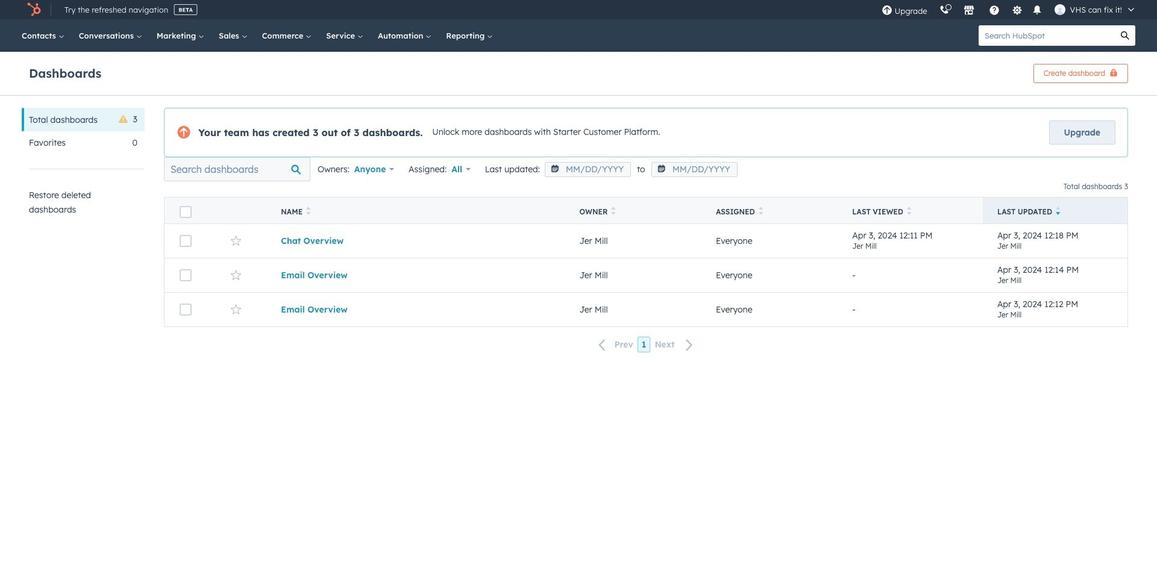 Task type: locate. For each thing, give the bounding box(es) containing it.
0 horizontal spatial mm/dd/yyyy text field
[[545, 162, 631, 177]]

press to sort. image
[[907, 207, 912, 215]]

jer mill image
[[1055, 4, 1066, 15]]

Search dashboards search field
[[164, 157, 310, 181]]

1 horizontal spatial press to sort. image
[[612, 207, 616, 215]]

menu
[[876, 0, 1143, 19]]

4 press to sort. element from the left
[[907, 207, 912, 217]]

2 horizontal spatial press to sort. image
[[759, 207, 763, 215]]

MM/DD/YYYY text field
[[545, 162, 631, 177], [652, 162, 738, 177]]

press to sort. image
[[306, 207, 311, 215], [612, 207, 616, 215], [759, 207, 763, 215]]

descending sort. press to sort ascending. element
[[1056, 207, 1061, 217]]

1 horizontal spatial mm/dd/yyyy text field
[[652, 162, 738, 177]]

banner
[[29, 60, 1129, 83]]

press to sort. element
[[306, 207, 311, 217], [612, 207, 616, 217], [759, 207, 763, 217], [907, 207, 912, 217]]

pagination navigation
[[164, 337, 1129, 353]]

0 horizontal spatial press to sort. image
[[306, 207, 311, 215]]

3 press to sort. image from the left
[[759, 207, 763, 215]]

1 press to sort. element from the left
[[306, 207, 311, 217]]



Task type: describe. For each thing, give the bounding box(es) containing it.
3 press to sort. element from the left
[[759, 207, 763, 217]]

marketplaces image
[[964, 5, 975, 16]]

2 press to sort. element from the left
[[612, 207, 616, 217]]

2 mm/dd/yyyy text field from the left
[[652, 162, 738, 177]]

descending sort. press to sort ascending. image
[[1056, 207, 1061, 215]]

2 press to sort. image from the left
[[612, 207, 616, 215]]

1 mm/dd/yyyy text field from the left
[[545, 162, 631, 177]]

Search HubSpot search field
[[979, 25, 1115, 46]]

1 press to sort. image from the left
[[306, 207, 311, 215]]



Task type: vqa. For each thing, say whether or not it's contained in the screenshot.
Search dashboards search box
yes



